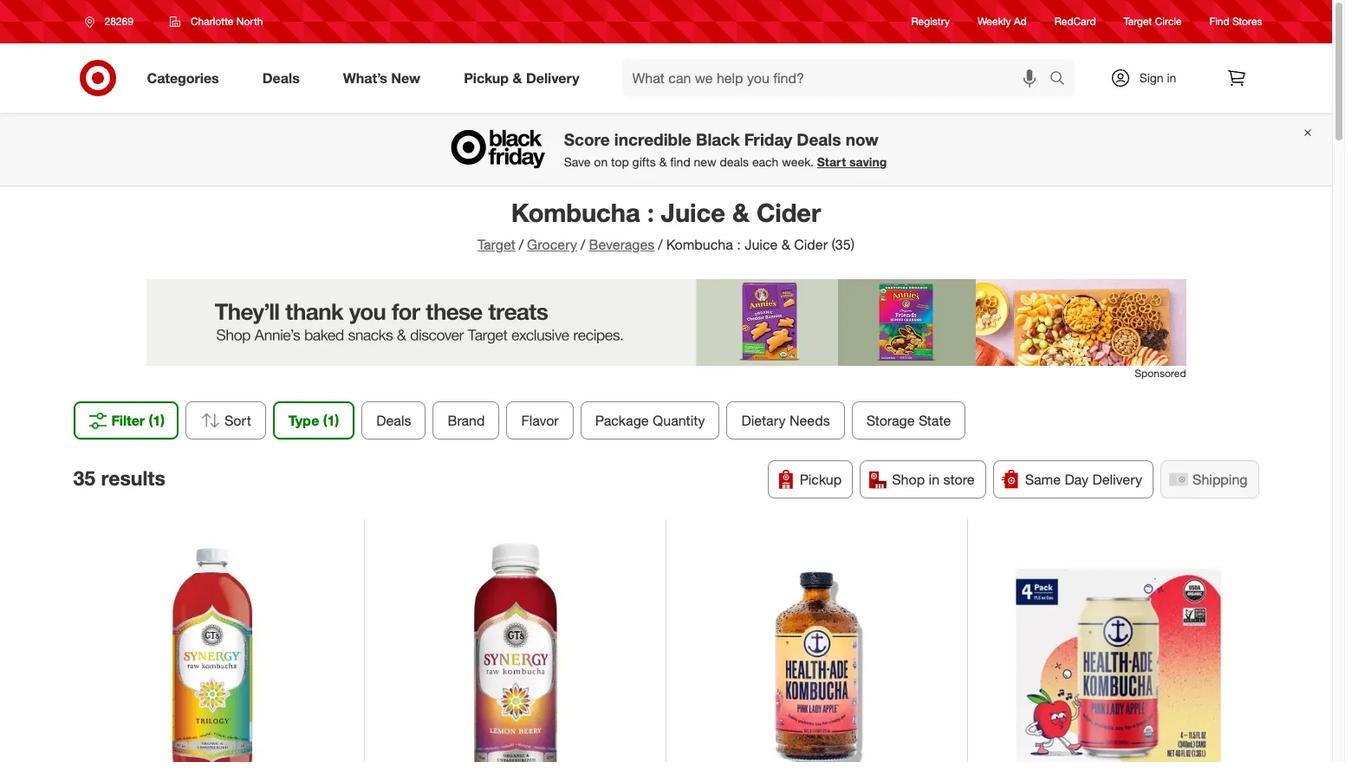Task type: describe. For each thing, give the bounding box(es) containing it.
1 / from the left
[[519, 236, 524, 253]]

redcard
[[1055, 15, 1097, 28]]

dietary needs button
[[727, 401, 845, 440]]

1 horizontal spatial kombucha
[[667, 236, 733, 253]]

beverages
[[589, 236, 655, 253]]

find
[[1210, 15, 1230, 28]]

new
[[391, 69, 421, 86]]

What can we help you find? suggestions appear below search field
[[622, 59, 1054, 97]]

gifts
[[633, 154, 656, 169]]

search
[[1042, 71, 1084, 88]]

incredible
[[615, 130, 692, 150]]

28269 button
[[73, 6, 152, 37]]

search button
[[1042, 59, 1084, 101]]

categories link
[[132, 59, 241, 97]]

needs
[[790, 412, 831, 429]]

score
[[564, 130, 610, 150]]

flavor
[[522, 412, 559, 429]]

0 vertical spatial :
[[647, 197, 654, 228]]

1 horizontal spatial :
[[737, 236, 741, 253]]

target link
[[478, 236, 516, 253]]

stores
[[1233, 15, 1263, 28]]

what's new
[[343, 69, 421, 86]]

(1) for filter (1)
[[149, 412, 165, 429]]

target circle link
[[1124, 14, 1182, 29]]

dietary needs
[[742, 412, 831, 429]]

find stores
[[1210, 15, 1263, 28]]

weekly
[[978, 15, 1011, 28]]

filter (1)
[[111, 412, 165, 429]]

storage
[[867, 412, 915, 429]]

package quantity button
[[581, 401, 720, 440]]

1 horizontal spatial target
[[1124, 15, 1153, 28]]

brand
[[448, 412, 485, 429]]

sign in link
[[1096, 59, 1204, 97]]

filter (1) button
[[73, 401, 179, 440]]

saving
[[850, 154, 887, 169]]

state
[[919, 412, 951, 429]]

same day delivery button
[[993, 460, 1154, 499]]

& inside score incredible black friday deals now save on top gifts & find new deals each week. start saving
[[660, 154, 667, 169]]

black
[[696, 130, 740, 150]]

redcard link
[[1055, 14, 1097, 29]]

3 / from the left
[[658, 236, 663, 253]]

what's new link
[[328, 59, 442, 97]]

sort
[[225, 412, 251, 429]]

store
[[944, 471, 975, 488]]

35
[[73, 465, 95, 490]]

sort button
[[186, 401, 266, 440]]

target circle
[[1124, 15, 1182, 28]]

1 horizontal spatial juice
[[745, 236, 778, 253]]

2 / from the left
[[581, 236, 586, 253]]

deals button
[[362, 401, 426, 440]]

pickup for pickup & delivery
[[464, 69, 509, 86]]

brand button
[[433, 401, 500, 440]]

shipping
[[1193, 471, 1248, 488]]

0 horizontal spatial juice
[[661, 197, 726, 228]]

circle
[[1156, 15, 1182, 28]]

weekly ad
[[978, 15, 1027, 28]]

charlotte
[[191, 15, 234, 28]]

weekly ad link
[[978, 14, 1027, 29]]

(1) for type (1)
[[323, 412, 339, 429]]

sign in
[[1140, 70, 1177, 85]]

north
[[237, 15, 263, 28]]

score incredible black friday deals now save on top gifts & find new deals each week. start saving
[[564, 130, 887, 169]]

new
[[694, 154, 717, 169]]

start
[[818, 154, 846, 169]]

type
[[289, 412, 319, 429]]

day
[[1065, 471, 1089, 488]]



Task type: vqa. For each thing, say whether or not it's contained in the screenshot.
'Shop' in the right of the page
yes



Task type: locate. For each thing, give the bounding box(es) containing it.
deals
[[720, 154, 749, 169]]

0 horizontal spatial target
[[478, 236, 516, 253]]

shop in store
[[892, 471, 975, 488]]

1 horizontal spatial pickup
[[800, 471, 842, 488]]

0 vertical spatial in
[[1168, 70, 1177, 85]]

find stores link
[[1210, 14, 1263, 29]]

kombucha
[[511, 197, 640, 228], [667, 236, 733, 253]]

gt's synergy lemon berry organic raw kombucha - 16 fl oz image
[[382, 536, 649, 762], [382, 536, 649, 762]]

storage state
[[867, 412, 951, 429]]

pickup & delivery link
[[449, 59, 601, 97]]

pickup right new
[[464, 69, 509, 86]]

same
[[1026, 471, 1061, 488]]

beverages link
[[589, 236, 655, 253]]

what's
[[343, 69, 388, 86]]

shop
[[892, 471, 925, 488]]

delivery for pickup & delivery
[[526, 69, 580, 86]]

find
[[671, 154, 691, 169]]

quantity
[[653, 412, 705, 429]]

/ right 'target' link
[[519, 236, 524, 253]]

package quantity
[[595, 412, 705, 429]]

(1) right type
[[323, 412, 339, 429]]

1 vertical spatial :
[[737, 236, 741, 253]]

delivery for same day delivery
[[1093, 471, 1143, 488]]

cider left (35)
[[795, 236, 828, 253]]

in right sign
[[1168, 70, 1177, 85]]

in
[[1168, 70, 1177, 85], [929, 471, 940, 488]]

/
[[519, 236, 524, 253], [581, 236, 586, 253], [658, 236, 663, 253]]

(1) inside button
[[149, 412, 165, 429]]

0 vertical spatial juice
[[661, 197, 726, 228]]

advertisement region
[[146, 279, 1187, 366]]

shipping button
[[1161, 460, 1260, 499]]

pickup button
[[768, 460, 853, 499]]

0 vertical spatial pickup
[[464, 69, 509, 86]]

cider
[[757, 197, 821, 228], [795, 236, 828, 253]]

friday
[[745, 130, 793, 150]]

0 vertical spatial delivery
[[526, 69, 580, 86]]

pickup inside button
[[800, 471, 842, 488]]

35 results
[[73, 465, 165, 490]]

&
[[513, 69, 522, 86], [660, 154, 667, 169], [733, 197, 750, 228], [782, 236, 791, 253]]

1 vertical spatial kombucha
[[667, 236, 733, 253]]

1 vertical spatial cider
[[795, 236, 828, 253]]

target left 'grocery' link
[[478, 236, 516, 253]]

/ right grocery on the left
[[581, 236, 586, 253]]

delivery up score in the left top of the page
[[526, 69, 580, 86]]

0 vertical spatial target
[[1124, 15, 1153, 28]]

(1) right filter
[[149, 412, 165, 429]]

save
[[564, 154, 591, 169]]

pickup & delivery
[[464, 69, 580, 86]]

2 horizontal spatial deals
[[797, 130, 842, 150]]

1 vertical spatial delivery
[[1093, 471, 1143, 488]]

1 vertical spatial in
[[929, 471, 940, 488]]

1 vertical spatial target
[[478, 236, 516, 253]]

flavor button
[[507, 401, 574, 440]]

pickup down needs
[[800, 471, 842, 488]]

dietary
[[742, 412, 786, 429]]

sponsored
[[1135, 367, 1187, 380]]

deals inside the deals button
[[377, 412, 411, 429]]

0 horizontal spatial in
[[929, 471, 940, 488]]

grocery
[[527, 236, 578, 253]]

0 horizontal spatial (1)
[[149, 412, 165, 429]]

delivery right day
[[1093, 471, 1143, 488]]

kombucha up 'grocery' link
[[511, 197, 640, 228]]

pickup for pickup
[[800, 471, 842, 488]]

cider down week. at the top right of the page
[[757, 197, 821, 228]]

2 vertical spatial deals
[[377, 412, 411, 429]]

charlotte north
[[191, 15, 263, 28]]

target inside the 'kombucha : juice & cider target / grocery / beverages / kombucha : juice & cider (35)'
[[478, 236, 516, 253]]

0 vertical spatial deals
[[263, 69, 300, 86]]

0 horizontal spatial deals
[[263, 69, 300, 86]]

shop in store button
[[860, 460, 987, 499]]

1 vertical spatial juice
[[745, 236, 778, 253]]

filter
[[111, 412, 145, 429]]

0 horizontal spatial delivery
[[526, 69, 580, 86]]

28269
[[104, 15, 133, 28]]

0 horizontal spatial /
[[519, 236, 524, 253]]

(1)
[[149, 412, 165, 429], [323, 412, 339, 429]]

kombucha right beverages
[[667, 236, 733, 253]]

storage state button
[[852, 401, 966, 440]]

charlotte north button
[[159, 6, 274, 37]]

registry
[[912, 15, 950, 28]]

: up beverages link
[[647, 197, 654, 228]]

1 horizontal spatial in
[[1168, 70, 1177, 85]]

delivery
[[526, 69, 580, 86], [1093, 471, 1143, 488]]

1 horizontal spatial /
[[581, 236, 586, 253]]

juice down new
[[661, 197, 726, 228]]

2 (1) from the left
[[323, 412, 339, 429]]

results
[[101, 465, 165, 490]]

juice
[[661, 197, 726, 228], [745, 236, 778, 253]]

deals inside deals link
[[263, 69, 300, 86]]

each
[[753, 154, 779, 169]]

registry link
[[912, 14, 950, 29]]

pickup
[[464, 69, 509, 86], [800, 471, 842, 488]]

: down deals at the right of page
[[737, 236, 741, 253]]

deals for the deals button
[[377, 412, 411, 429]]

1 horizontal spatial delivery
[[1093, 471, 1143, 488]]

deals down north on the top left of page
[[263, 69, 300, 86]]

1 vertical spatial pickup
[[800, 471, 842, 488]]

1 horizontal spatial (1)
[[323, 412, 339, 429]]

0 horizontal spatial :
[[647, 197, 654, 228]]

0 vertical spatial kombucha
[[511, 197, 640, 228]]

/ right beverages link
[[658, 236, 663, 253]]

1 horizontal spatial deals
[[377, 412, 411, 429]]

on
[[594, 154, 608, 169]]

1 (1) from the left
[[149, 412, 165, 429]]

week.
[[782, 154, 814, 169]]

health-ade organic vegan pink lady apple kombucha - 16 fl oz image
[[683, 536, 950, 762], [683, 536, 950, 762]]

categories
[[147, 69, 219, 86]]

target
[[1124, 15, 1153, 28], [478, 236, 516, 253]]

ad
[[1014, 15, 1027, 28]]

gt's synergy trilogy organic kombucha - 48 fl oz image
[[80, 536, 347, 762], [80, 536, 347, 762]]

1 vertical spatial deals
[[797, 130, 842, 150]]

0 vertical spatial cider
[[757, 197, 821, 228]]

health-ade pink lady apple kombucha - 4ct/11.5 fl oz cans image
[[985, 536, 1253, 762], [985, 536, 1253, 762]]

juice left (35)
[[745, 236, 778, 253]]

deals inside score incredible black friday deals now save on top gifts & find new deals each week. start saving
[[797, 130, 842, 150]]

delivery inside button
[[1093, 471, 1143, 488]]

package
[[595, 412, 649, 429]]

0 horizontal spatial kombucha
[[511, 197, 640, 228]]

deals for deals link
[[263, 69, 300, 86]]

target left circle
[[1124, 15, 1153, 28]]

(35)
[[832, 236, 855, 253]]

in left store
[[929, 471, 940, 488]]

deals link
[[248, 59, 321, 97]]

in inside button
[[929, 471, 940, 488]]

kombucha : juice & cider target / grocery / beverages / kombucha : juice & cider (35)
[[478, 197, 855, 253]]

top
[[611, 154, 629, 169]]

sign
[[1140, 70, 1164, 85]]

grocery link
[[527, 236, 578, 253]]

2 horizontal spatial /
[[658, 236, 663, 253]]

deals left brand button
[[377, 412, 411, 429]]

:
[[647, 197, 654, 228], [737, 236, 741, 253]]

same day delivery
[[1026, 471, 1143, 488]]

now
[[846, 130, 879, 150]]

in for sign
[[1168, 70, 1177, 85]]

in for shop
[[929, 471, 940, 488]]

deals up "start"
[[797, 130, 842, 150]]

type (1)
[[289, 412, 339, 429]]

0 horizontal spatial pickup
[[464, 69, 509, 86]]



